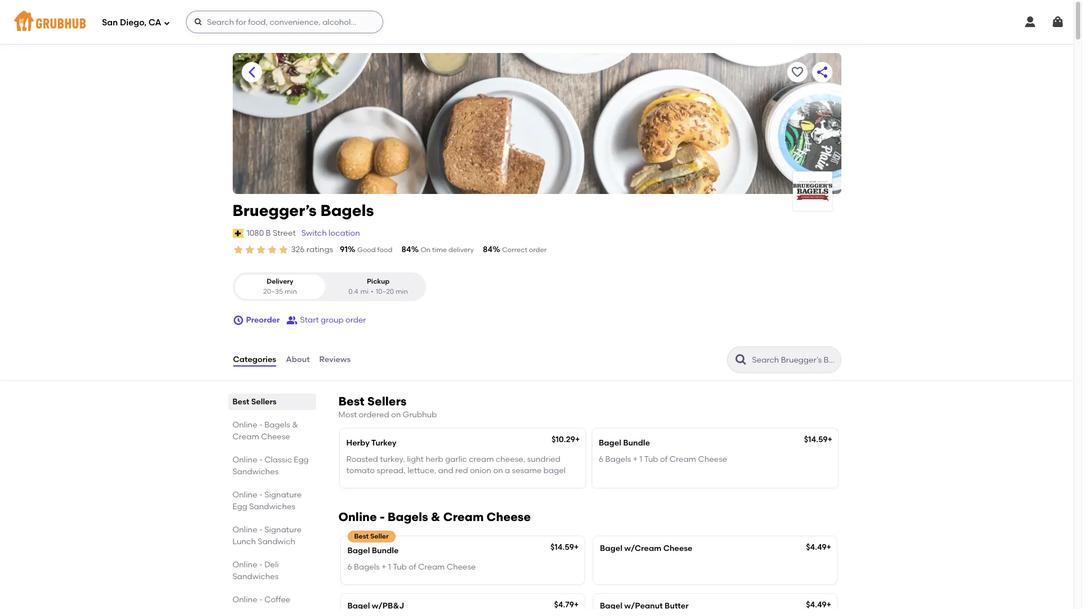 Task type: locate. For each thing, give the bounding box(es) containing it.
1 min from the left
[[285, 287, 297, 295]]

0 horizontal spatial on
[[391, 410, 401, 420]]

sandwiches for classic
[[233, 467, 279, 477]]

& down best sellers "tab" on the left bottom of page
[[292, 420, 298, 430]]

order right correct
[[529, 246, 547, 254]]

egg right classic
[[294, 455, 309, 465]]

online inside online - signature lunch sandwich
[[233, 525, 258, 535]]

- inside online - deli sandwiches
[[259, 560, 263, 570]]

- inside online - signature egg sandwiches
[[259, 490, 263, 500]]

signature up 'sandwich'
[[265, 525, 302, 535]]

turkey,
[[380, 454, 405, 464]]

mi
[[361, 287, 369, 295]]

sellers up online - bagels & cream cheese tab
[[251, 397, 277, 407]]

326
[[291, 245, 305, 254]]

egg inside online - classic egg sandwiches
[[294, 455, 309, 465]]

- up 'sandwich'
[[259, 525, 263, 535]]

online down lunch
[[233, 560, 258, 570]]

bagel down best seller
[[348, 546, 370, 556]]

1 horizontal spatial $14.59
[[805, 435, 828, 445]]

0 vertical spatial signature
[[265, 490, 302, 500]]

2 star icon image from the left
[[244, 244, 255, 255]]

online for online - coffee tab
[[233, 595, 258, 605]]

3 star icon image from the left
[[255, 244, 267, 255]]

0 horizontal spatial tub
[[393, 562, 407, 572]]

0 vertical spatial of
[[661, 454, 668, 464]]

$14.59 +
[[805, 435, 833, 445], [551, 543, 579, 552]]

sandwiches inside online - classic egg sandwiches
[[233, 467, 279, 477]]

bagel
[[544, 466, 566, 475]]

min down delivery
[[285, 287, 297, 295]]

turkey
[[372, 438, 397, 448]]

0 vertical spatial 6 bagels + 1 tub of cream cheese
[[599, 454, 728, 464]]

1 horizontal spatial of
[[661, 454, 668, 464]]

best inside "tab"
[[233, 397, 250, 407]]

min right 10–20
[[396, 287, 408, 295]]

1 84 from the left
[[402, 245, 411, 254]]

sellers inside 'best sellers most ordered on grubhub'
[[368, 394, 407, 408]]

0 horizontal spatial online - bagels & cream cheese
[[233, 420, 298, 442]]

0 vertical spatial tub
[[645, 454, 659, 464]]

0 horizontal spatial sellers
[[251, 397, 277, 407]]

signature
[[265, 490, 302, 500], [265, 525, 302, 535]]

bundle
[[624, 438, 651, 448], [372, 546, 399, 556]]

84 left on at top
[[402, 245, 411, 254]]

bagel left w/cream
[[600, 544, 623, 553]]

1 vertical spatial on
[[494, 466, 503, 475]]

egg inside online - signature egg sandwiches
[[233, 502, 248, 512]]

sandwiches inside online - signature egg sandwiches
[[249, 502, 296, 512]]

0 vertical spatial bagel bundle
[[599, 438, 651, 448]]

street
[[273, 228, 296, 238]]

1 horizontal spatial min
[[396, 287, 408, 295]]

online
[[233, 420, 258, 430], [233, 455, 258, 465], [233, 490, 258, 500], [339, 510, 377, 524], [233, 525, 258, 535], [233, 560, 258, 570], [233, 595, 258, 605]]

bagel right $10.29 +
[[599, 438, 622, 448]]

online for online - classic egg sandwiches tab
[[233, 455, 258, 465]]

6 bagels + 1 tub of cream cheese
[[599, 454, 728, 464], [348, 562, 476, 572]]

sandwiches down deli
[[233, 572, 279, 582]]

egg for online - signature egg sandwiches
[[233, 502, 248, 512]]

1 horizontal spatial order
[[529, 246, 547, 254]]

w/cream
[[625, 544, 662, 553]]

online for online - signature lunch sandwich tab
[[233, 525, 258, 535]]

0 horizontal spatial 1
[[388, 562, 391, 572]]

1 horizontal spatial 1
[[640, 454, 643, 464]]

0 horizontal spatial min
[[285, 287, 297, 295]]

best
[[339, 394, 365, 408], [233, 397, 250, 407], [354, 533, 369, 540]]

signature down online - classic egg sandwiches tab
[[265, 490, 302, 500]]

0 vertical spatial sandwiches
[[233, 467, 279, 477]]

preorder
[[246, 315, 280, 325]]

online - bagels & cream cheese down and
[[339, 510, 531, 524]]

sellers
[[368, 394, 407, 408], [251, 397, 277, 407]]

1 vertical spatial bundle
[[372, 546, 399, 556]]

best inside 'best sellers most ordered on grubhub'
[[339, 394, 365, 408]]

- for online - bagels & cream cheese tab
[[259, 420, 263, 430]]

5 star icon image from the left
[[278, 244, 289, 255]]

- for online - signature egg sandwiches tab
[[259, 490, 263, 500]]

0 horizontal spatial bagel bundle
[[348, 546, 399, 556]]

of
[[661, 454, 668, 464], [409, 562, 417, 572]]

bagels
[[321, 201, 374, 220], [265, 420, 290, 430], [606, 454, 632, 464], [388, 510, 429, 524], [354, 562, 380, 572]]

84
[[402, 245, 411, 254], [483, 245, 493, 254]]

best up online - bagels & cream cheese tab
[[233, 397, 250, 407]]

0 vertical spatial egg
[[294, 455, 309, 465]]

cream
[[233, 432, 259, 442], [670, 454, 697, 464], [444, 510, 484, 524], [418, 562, 445, 572]]

diego,
[[120, 17, 147, 27]]

best sellers most ordered on grubhub
[[339, 394, 437, 420]]

bruegger's
[[233, 201, 317, 220]]

star icon image
[[233, 244, 244, 255], [244, 244, 255, 255], [255, 244, 267, 255], [267, 244, 278, 255], [278, 244, 289, 255]]

- for online - classic egg sandwiches tab
[[259, 455, 263, 465]]

b
[[266, 228, 271, 238]]

1 vertical spatial 6
[[348, 562, 352, 572]]

1 vertical spatial order
[[346, 315, 366, 325]]

1080 b street button
[[246, 227, 297, 240]]

- left coffee
[[259, 595, 263, 605]]

- down online - classic egg sandwiches
[[259, 490, 263, 500]]

1 horizontal spatial svg image
[[1024, 15, 1038, 29]]

- left deli
[[259, 560, 263, 570]]

20–35
[[263, 287, 283, 295]]

delivery
[[449, 246, 474, 254]]

0 horizontal spatial egg
[[233, 502, 248, 512]]

- up seller
[[380, 510, 385, 524]]

Search Bruegger's Bagels search field
[[752, 355, 838, 366]]

0 horizontal spatial 84
[[402, 245, 411, 254]]

online inside the 'online - bagels & cream cheese'
[[233, 420, 258, 430]]

2 vertical spatial sandwiches
[[233, 572, 279, 582]]

0 vertical spatial bundle
[[624, 438, 651, 448]]

1 horizontal spatial on
[[494, 466, 503, 475]]

0 vertical spatial online - bagels & cream cheese
[[233, 420, 298, 442]]

subscription pass image
[[233, 229, 244, 238]]

deli
[[265, 560, 279, 570]]

1 horizontal spatial sellers
[[368, 394, 407, 408]]

1 horizontal spatial 84
[[483, 245, 493, 254]]

1 horizontal spatial bagel bundle
[[599, 438, 651, 448]]

2 signature from the top
[[265, 525, 302, 535]]

categories button
[[233, 340, 277, 380]]

0 vertical spatial 1
[[640, 454, 643, 464]]

1 vertical spatial signature
[[265, 525, 302, 535]]

84 right delivery
[[483, 245, 493, 254]]

0 vertical spatial &
[[292, 420, 298, 430]]

spread,
[[377, 466, 406, 475]]

- down best sellers on the left of the page
[[259, 420, 263, 430]]

svg image inside preorder button
[[233, 315, 244, 326]]

online - bagels & cream cheese down best sellers "tab" on the left bottom of page
[[233, 420, 298, 442]]

switch
[[302, 228, 327, 238]]

location
[[329, 228, 360, 238]]

bagel bundle
[[599, 438, 651, 448], [348, 546, 399, 556]]

option group
[[233, 273, 426, 301]]

2 min from the left
[[396, 287, 408, 295]]

online left classic
[[233, 455, 258, 465]]

svg image
[[194, 17, 203, 27], [233, 315, 244, 326]]

a
[[505, 466, 510, 475]]

sandwiches down classic
[[233, 467, 279, 477]]

1 vertical spatial 1
[[388, 562, 391, 572]]

online down online - deli sandwiches
[[233, 595, 258, 605]]

1 horizontal spatial egg
[[294, 455, 309, 465]]

egg up lunch
[[233, 502, 248, 512]]

1 signature from the top
[[265, 490, 302, 500]]

1 vertical spatial egg
[[233, 502, 248, 512]]

- for online - signature lunch sandwich tab
[[259, 525, 263, 535]]

order right group
[[346, 315, 366, 325]]

0 horizontal spatial svg image
[[194, 17, 203, 27]]

online inside online - deli sandwiches
[[233, 560, 258, 570]]

1 vertical spatial $14.59
[[551, 543, 574, 552]]

svg image inside main navigation navigation
[[194, 17, 203, 27]]

signature for sandwiches
[[265, 490, 302, 500]]

0 vertical spatial svg image
[[194, 17, 203, 27]]

2 84 from the left
[[483, 245, 493, 254]]

svg image left preorder
[[233, 315, 244, 326]]

order
[[529, 246, 547, 254], [346, 315, 366, 325]]

- inside the 'online - bagels & cream cheese'
[[259, 420, 263, 430]]

sesame
[[512, 466, 542, 475]]

online inside online - signature egg sandwiches
[[233, 490, 258, 500]]

online - signature lunch sandwich
[[233, 525, 302, 547]]

tub
[[645, 454, 659, 464], [393, 562, 407, 572]]

sellers inside "tab"
[[251, 397, 277, 407]]

classic
[[265, 455, 292, 465]]

& down and
[[431, 510, 441, 524]]

min
[[285, 287, 297, 295], [396, 287, 408, 295]]

delivery
[[267, 278, 294, 286]]

1 vertical spatial tub
[[393, 562, 407, 572]]

svg image right ca on the top left
[[194, 17, 203, 27]]

online - signature egg sandwiches tab
[[233, 489, 312, 513]]

sellers for best sellers most ordered on grubhub
[[368, 394, 407, 408]]

signature inside online - signature egg sandwiches
[[265, 490, 302, 500]]

0 horizontal spatial 6
[[348, 562, 352, 572]]

1 vertical spatial 6 bagels + 1 tub of cream cheese
[[348, 562, 476, 572]]

1 vertical spatial $14.59 +
[[551, 543, 579, 552]]

2 horizontal spatial svg image
[[1052, 15, 1065, 29]]

cheese
[[261, 432, 290, 442], [699, 454, 728, 464], [487, 510, 531, 524], [664, 544, 693, 553], [447, 562, 476, 572]]

0 vertical spatial $14.59 +
[[805, 435, 833, 445]]

signature inside online - signature lunch sandwich
[[265, 525, 302, 535]]

1 horizontal spatial &
[[431, 510, 441, 524]]

best seller
[[354, 533, 389, 540]]

1 horizontal spatial 6 bagels + 1 tub of cream cheese
[[599, 454, 728, 464]]

egg
[[294, 455, 309, 465], [233, 502, 248, 512]]

sellers up ordered
[[368, 394, 407, 408]]

0 vertical spatial 6
[[599, 454, 604, 464]]

online up lunch
[[233, 525, 258, 535]]

on right ordered
[[391, 410, 401, 420]]

sandwiches
[[233, 467, 279, 477], [249, 502, 296, 512], [233, 572, 279, 582]]

people icon image
[[287, 315, 298, 326]]

0 horizontal spatial &
[[292, 420, 298, 430]]

1 vertical spatial svg image
[[233, 315, 244, 326]]

coffee
[[265, 595, 291, 605]]

0 horizontal spatial $14.59 +
[[551, 543, 579, 552]]

roasted
[[347, 454, 378, 464]]

online - bagels & cream cheese inside online - bagels & cream cheese tab
[[233, 420, 298, 442]]

0 vertical spatial on
[[391, 410, 401, 420]]

$14.59
[[805, 435, 828, 445], [551, 543, 574, 552]]

•
[[371, 287, 374, 295]]

0 vertical spatial $14.59
[[805, 435, 828, 445]]

group
[[321, 315, 344, 325]]

0 horizontal spatial order
[[346, 315, 366, 325]]

$4.49
[[807, 543, 827, 552]]

best left seller
[[354, 533, 369, 540]]

sandwiches up online - signature lunch sandwich tab
[[249, 502, 296, 512]]

online for online - deli sandwiches tab
[[233, 560, 258, 570]]

+
[[576, 435, 580, 445], [828, 435, 833, 445], [633, 454, 638, 464], [574, 543, 579, 552], [827, 543, 832, 552], [382, 562, 387, 572]]

best up most
[[339, 394, 365, 408]]

online - bagels & cream cheese
[[233, 420, 298, 442], [339, 510, 531, 524]]

caret left icon image
[[245, 65, 259, 79]]

best for best sellers
[[233, 397, 250, 407]]

- inside online - signature lunch sandwich
[[259, 525, 263, 535]]

1 horizontal spatial $14.59 +
[[805, 435, 833, 445]]

1 horizontal spatial svg image
[[233, 315, 244, 326]]

on left a
[[494, 466, 503, 475]]

6
[[599, 454, 604, 464], [348, 562, 352, 572]]

online down online - classic egg sandwiches
[[233, 490, 258, 500]]

91
[[340, 245, 348, 254]]

- left classic
[[259, 455, 263, 465]]

seller
[[371, 533, 389, 540]]

1 vertical spatial of
[[409, 562, 417, 572]]

1 horizontal spatial online - bagels & cream cheese
[[339, 510, 531, 524]]

bagel
[[599, 438, 622, 448], [600, 544, 623, 553], [348, 546, 370, 556]]

on
[[391, 410, 401, 420], [494, 466, 503, 475]]

- inside online - classic egg sandwiches
[[259, 455, 263, 465]]

0 vertical spatial order
[[529, 246, 547, 254]]

online down best sellers on the left of the page
[[233, 420, 258, 430]]

time
[[432, 246, 447, 254]]

1 vertical spatial online - bagels & cream cheese
[[339, 510, 531, 524]]

1 vertical spatial sandwiches
[[249, 502, 296, 512]]

online inside online - classic egg sandwiches
[[233, 455, 258, 465]]

search icon image
[[735, 353, 748, 367]]

svg image
[[1024, 15, 1038, 29], [1052, 15, 1065, 29], [164, 19, 171, 26]]



Task type: describe. For each thing, give the bounding box(es) containing it.
san
[[102, 17, 118, 27]]

1080 b street
[[247, 228, 296, 238]]

start group order
[[300, 315, 366, 325]]

herby
[[347, 438, 370, 448]]

start
[[300, 315, 319, 325]]

online - coffee tab
[[233, 594, 312, 606]]

online - coffee
[[233, 595, 291, 605]]

reviews button
[[319, 340, 352, 380]]

$10.29
[[552, 435, 576, 445]]

save this restaurant button
[[788, 62, 808, 82]]

online - signature lunch sandwich tab
[[233, 524, 312, 548]]

1 star icon image from the left
[[233, 244, 244, 255]]

min inside pickup 0.4 mi • 10–20 min
[[396, 287, 408, 295]]

online - classic egg sandwiches
[[233, 455, 309, 477]]

sellers for best sellers
[[251, 397, 277, 407]]

on inside 'best sellers most ordered on grubhub'
[[391, 410, 401, 420]]

delivery 20–35 min
[[263, 278, 297, 295]]

cream inside the 'online - bagels & cream cheese'
[[233, 432, 259, 442]]

sandwiches inside online - deli sandwiches
[[233, 572, 279, 582]]

0 horizontal spatial of
[[409, 562, 417, 572]]

online - bagels & cream cheese tab
[[233, 419, 312, 443]]

order inside button
[[346, 315, 366, 325]]

option group containing delivery 20–35 min
[[233, 273, 426, 301]]

lunch
[[233, 537, 256, 547]]

lettuce,
[[408, 466, 437, 475]]

good
[[358, 246, 376, 254]]

reviews
[[320, 355, 351, 364]]

- for online - deli sandwiches tab
[[259, 560, 263, 570]]

light
[[407, 454, 424, 464]]

garlic
[[446, 454, 467, 464]]

best for best seller
[[354, 533, 369, 540]]

$10.29 +
[[552, 435, 580, 445]]

correct
[[503, 246, 528, 254]]

switch location button
[[301, 227, 361, 240]]

roasted turkey, light herb garlic cream cheese, sundried tomato spread, lettuce, and red onion on a sesame bagel
[[347, 454, 566, 475]]

1 horizontal spatial 6
[[599, 454, 604, 464]]

share icon image
[[816, 65, 829, 79]]

sandwich
[[258, 537, 296, 547]]

on inside roasted turkey, light herb garlic cream cheese, sundried tomato spread, lettuce, and red onion on a sesame bagel
[[494, 466, 503, 475]]

Search for food, convenience, alcohol... search field
[[186, 11, 384, 33]]

preorder button
[[233, 310, 280, 331]]

start group order button
[[287, 310, 366, 331]]

online - deli sandwiches tab
[[233, 559, 312, 583]]

grubhub
[[403, 410, 437, 420]]

0 horizontal spatial 6 bagels + 1 tub of cream cheese
[[348, 562, 476, 572]]

bruegger's bagels
[[233, 201, 374, 220]]

online for online - bagels & cream cheese tab
[[233, 420, 258, 430]]

cheese inside the 'online - bagels & cream cheese'
[[261, 432, 290, 442]]

signature for sandwich
[[265, 525, 302, 535]]

1 horizontal spatial tub
[[645, 454, 659, 464]]

pickup
[[367, 278, 390, 286]]

red
[[456, 466, 468, 475]]

bagels inside the 'online - bagels & cream cheese'
[[265, 420, 290, 430]]

categories
[[233, 355, 276, 364]]

best for best sellers most ordered on grubhub
[[339, 394, 365, 408]]

sandwiches for signature
[[249, 502, 296, 512]]

1 vertical spatial &
[[431, 510, 441, 524]]

herby turkey
[[347, 438, 397, 448]]

herb
[[426, 454, 444, 464]]

84 for correct order
[[483, 245, 493, 254]]

best sellers tab
[[233, 396, 312, 408]]

0 horizontal spatial $14.59
[[551, 543, 574, 552]]

save this restaurant image
[[791, 65, 805, 79]]

and
[[439, 466, 454, 475]]

onion
[[470, 466, 492, 475]]

good food
[[358, 246, 393, 254]]

tomato
[[347, 466, 375, 475]]

- for online - coffee tab
[[259, 595, 263, 605]]

pickup 0.4 mi • 10–20 min
[[349, 278, 408, 295]]

online up best seller
[[339, 510, 377, 524]]

ca
[[149, 17, 161, 27]]

326 ratings
[[291, 245, 333, 254]]

cheese,
[[496, 454, 526, 464]]

0.4
[[349, 287, 358, 295]]

bruegger's bagels logo image
[[793, 181, 833, 202]]

about button
[[285, 340, 311, 380]]

$4.49 +
[[807, 543, 832, 552]]

1 horizontal spatial bundle
[[624, 438, 651, 448]]

food
[[378, 246, 393, 254]]

ratings
[[307, 245, 333, 254]]

online - signature egg sandwiches
[[233, 490, 302, 512]]

about
[[286, 355, 310, 364]]

on time delivery
[[421, 246, 474, 254]]

san diego, ca
[[102, 17, 161, 27]]

sundried
[[528, 454, 561, 464]]

1080
[[247, 228, 264, 238]]

4 star icon image from the left
[[267, 244, 278, 255]]

cream
[[469, 454, 494, 464]]

& inside tab
[[292, 420, 298, 430]]

bagel w/cream cheese
[[600, 544, 693, 553]]

0 horizontal spatial bundle
[[372, 546, 399, 556]]

1 vertical spatial bagel bundle
[[348, 546, 399, 556]]

online - classic egg sandwiches tab
[[233, 454, 312, 478]]

switch location
[[302, 228, 360, 238]]

egg for online - classic egg sandwiches
[[294, 455, 309, 465]]

best sellers
[[233, 397, 277, 407]]

most
[[339, 410, 357, 420]]

ordered
[[359, 410, 390, 420]]

10–20
[[376, 287, 394, 295]]

on
[[421, 246, 431, 254]]

84 for on time delivery
[[402, 245, 411, 254]]

min inside delivery 20–35 min
[[285, 287, 297, 295]]

0 horizontal spatial svg image
[[164, 19, 171, 26]]

online for online - signature egg sandwiches tab
[[233, 490, 258, 500]]

main navigation navigation
[[0, 0, 1074, 44]]

online - deli sandwiches
[[233, 560, 279, 582]]

correct order
[[503, 246, 547, 254]]



Task type: vqa. For each thing, say whether or not it's contained in the screenshot.
bruegger's bagels logo
yes



